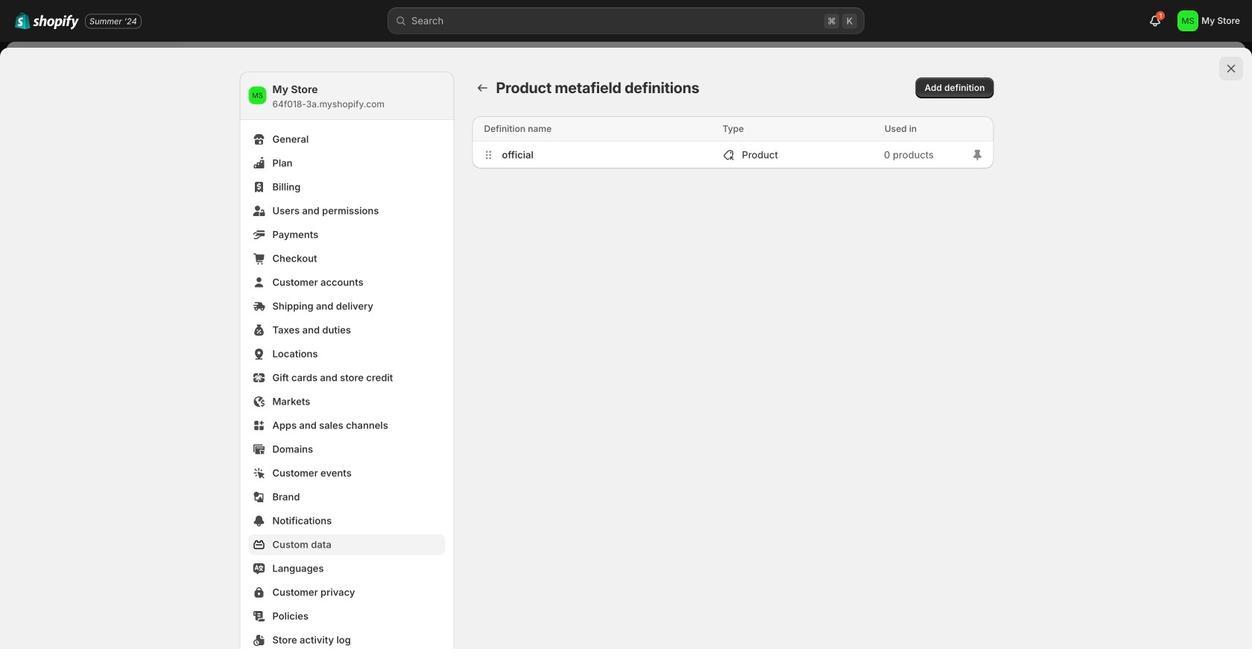 Task type: locate. For each thing, give the bounding box(es) containing it.
my store image
[[1178, 10, 1198, 31]]

settings dialog
[[0, 48, 1252, 649]]

my store image
[[249, 86, 266, 104]]



Task type: describe. For each thing, give the bounding box(es) containing it.
shopify image
[[33, 15, 79, 30]]

shop settings menu element
[[240, 72, 454, 649]]

shopify image
[[15, 12, 31, 30]]



Task type: vqa. For each thing, say whether or not it's contained in the screenshot.
Settings dialog
yes



